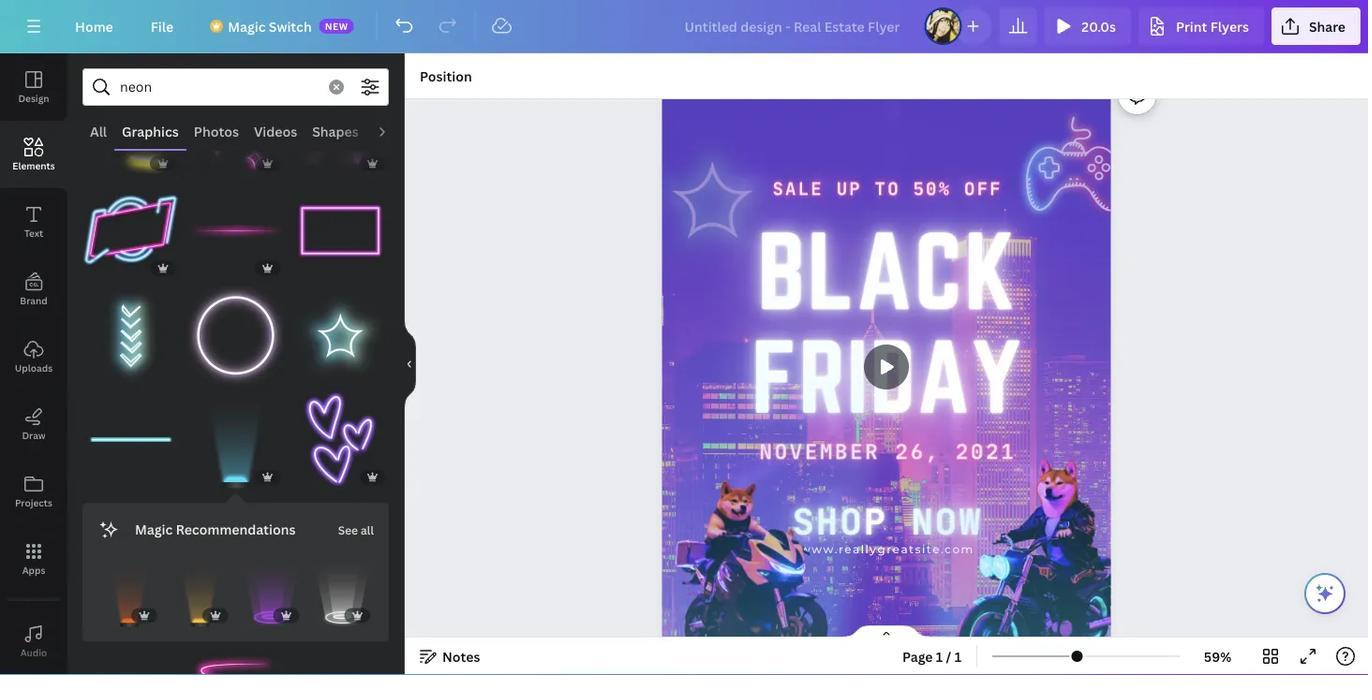 Task type: describe. For each thing, give the bounding box(es) containing it.
black
[[757, 213, 1018, 329]]

print flyers button
[[1139, 7, 1264, 45]]

photos button
[[186, 113, 246, 149]]

share
[[1309, 17, 1346, 35]]

flyers
[[1211, 17, 1249, 35]]

/
[[946, 648, 952, 666]]

pink neon swirl image
[[187, 654, 284, 676]]

sale up to 50% off
[[773, 178, 1003, 200]]

see all
[[338, 523, 374, 539]]

see all button
[[336, 511, 376, 549]]

1 magic circle light effect image from the left
[[239, 564, 303, 627]]

all button
[[82, 113, 114, 149]]

switch
[[269, 17, 312, 35]]

basic neon rectangle image
[[292, 182, 389, 280]]

basic neon line image
[[82, 392, 180, 489]]

text button
[[0, 188, 67, 256]]

magic recommendations
[[135, 521, 296, 539]]

november 26, 2021
[[760, 439, 1016, 465]]

sparkling star neon image
[[187, 78, 284, 175]]

notes
[[442, 648, 480, 666]]

shop
[[793, 500, 888, 543]]

shapes button
[[305, 113, 366, 149]]

home
[[75, 17, 113, 35]]

uploads
[[15, 362, 53, 374]]

to
[[875, 178, 900, 200]]

text
[[24, 227, 43, 239]]

Design title text field
[[670, 7, 917, 45]]

uploads button
[[0, 323, 67, 391]]

1 neon line design image from the left
[[82, 287, 180, 384]]

design
[[18, 92, 49, 105]]

26,
[[895, 439, 941, 465]]

magic switch
[[228, 17, 312, 35]]

magic for magic recommendations
[[135, 521, 173, 539]]

page
[[903, 648, 933, 666]]

side panel tab list
[[0, 53, 67, 676]]

recommendations
[[176, 521, 296, 539]]

1 vertical spatial audio button
[[0, 608, 67, 676]]

0 vertical spatial audio button
[[366, 113, 419, 149]]

2 neon line design image from the left
[[292, 287, 389, 384]]

draw button
[[0, 391, 67, 458]]

projects
[[15, 497, 52, 509]]

yellow neon expression mark surprise image
[[82, 78, 180, 175]]

purple neon circle image
[[187, 287, 284, 384]]

main menu bar
[[0, 0, 1368, 53]]

shapes
[[312, 122, 359, 140]]

elements
[[12, 159, 55, 172]]

2 magic circle light effect image from the left
[[310, 564, 374, 627]]

shop now
[[793, 500, 983, 543]]

show pages image
[[842, 625, 932, 640]]

0 vertical spatial audio
[[374, 122, 411, 140]]

file
[[151, 17, 174, 35]]

59%
[[1204, 648, 1232, 666]]

off
[[964, 178, 1003, 200]]



Task type: vqa. For each thing, say whether or not it's contained in the screenshot.
PURPLE NEON CIRCLE image
yes



Task type: locate. For each thing, give the bounding box(es) containing it.
1 horizontal spatial audio button
[[366, 113, 419, 149]]

november
[[760, 439, 880, 465]]

1
[[936, 648, 943, 666], [955, 648, 962, 666]]

audio
[[374, 122, 411, 140], [20, 647, 47, 659]]

1 1 from the left
[[936, 648, 943, 666]]

1 left /
[[936, 648, 943, 666]]

graphics button
[[114, 113, 186, 149]]

0 horizontal spatial 1
[[936, 648, 943, 666]]

neon frame image
[[82, 182, 180, 280]]

draw
[[22, 429, 46, 442]]

1 right /
[[955, 648, 962, 666]]

position button
[[412, 61, 480, 91]]

brand button
[[0, 256, 67, 323]]

0 horizontal spatial magic
[[135, 521, 173, 539]]

group
[[82, 78, 180, 175], [187, 78, 284, 175], [292, 78, 389, 175], [82, 171, 180, 280], [187, 171, 284, 280], [292, 171, 389, 280], [82, 276, 180, 384], [187, 276, 284, 384], [292, 287, 389, 384], [187, 381, 284, 489], [82, 392, 180, 489], [292, 392, 389, 489], [97, 553, 161, 627], [168, 553, 232, 627], [239, 553, 303, 627], [310, 553, 374, 627], [187, 642, 284, 676], [82, 654, 180, 676], [292, 654, 389, 676]]

share button
[[1272, 7, 1361, 45]]

www.reallygreatsite.com
[[800, 543, 974, 556]]

purple neon love decoration image
[[292, 392, 389, 489]]

0 horizontal spatial magic circle light effect image
[[239, 564, 303, 627]]

see
[[338, 523, 358, 539]]

sale
[[773, 178, 824, 200]]

audio inside "side panel" tab list
[[20, 647, 47, 659]]

magic left 'switch'
[[228, 17, 266, 35]]

elements button
[[0, 121, 67, 188]]

magic circle light effect image down recommendations
[[239, 564, 303, 627]]

position
[[420, 67, 472, 85]]

magic for magic switch
[[228, 17, 266, 35]]

neon light circle effect image
[[292, 654, 389, 676]]

up
[[837, 178, 862, 200]]

magic
[[228, 17, 266, 35], [135, 521, 173, 539]]

1 horizontal spatial neon line design image
[[292, 287, 389, 384]]

neon line design image
[[82, 287, 180, 384], [292, 287, 389, 384]]

now
[[912, 500, 983, 543]]

all
[[90, 122, 107, 140]]

videos
[[254, 122, 297, 140]]

blur neon image
[[292, 78, 389, 175]]

2021
[[956, 439, 1016, 465]]

50%
[[913, 178, 952, 200]]

0 horizontal spatial audio
[[20, 647, 47, 659]]

print flyers
[[1176, 17, 1249, 35]]

1 horizontal spatial 1
[[955, 648, 962, 666]]

projects button
[[0, 458, 67, 526]]

apps
[[22, 564, 45, 577]]

friday
[[752, 322, 1023, 431]]

magic left recommendations
[[135, 521, 173, 539]]

colorful spotlight image
[[832, 135, 1219, 676], [554, 148, 941, 676], [187, 392, 284, 489], [97, 564, 161, 627], [168, 564, 232, 627]]

brand
[[20, 294, 48, 307]]

1 horizontal spatial magic
[[228, 17, 266, 35]]

all
[[361, 523, 374, 539]]

new
[[325, 20, 348, 32]]

print
[[1176, 17, 1207, 35]]

1 vertical spatial magic
[[135, 521, 173, 539]]

audio down apps
[[20, 647, 47, 659]]

design button
[[0, 53, 67, 121]]

page 1 / 1
[[903, 648, 962, 666]]

canva assistant image
[[1314, 583, 1336, 605]]

0 vertical spatial magic
[[228, 17, 266, 35]]

1 horizontal spatial audio
[[374, 122, 411, 140]]

file button
[[136, 7, 189, 45]]

magic circle light effect image
[[239, 564, 303, 627], [310, 564, 374, 627]]

graphics
[[122, 122, 179, 140]]

arrow neon light image
[[82, 654, 180, 676]]

audio button down apps
[[0, 608, 67, 676]]

1 vertical spatial audio
[[20, 647, 47, 659]]

audio button right the shapes
[[366, 113, 419, 149]]

notes button
[[412, 642, 488, 672]]

apps button
[[0, 526, 67, 593]]

audio right the shapes
[[374, 122, 411, 140]]

videos button
[[246, 113, 305, 149]]

magic inside the main menu bar
[[228, 17, 266, 35]]

20.0s button
[[1044, 7, 1131, 45]]

magic circle light effect image down see
[[310, 564, 374, 627]]

1 horizontal spatial magic circle light effect image
[[310, 564, 374, 627]]

59% button
[[1188, 642, 1248, 672]]

glowing pink neon line light image
[[187, 182, 284, 280]]

20.0s
[[1082, 17, 1116, 35]]

2 1 from the left
[[955, 648, 962, 666]]

home link
[[60, 7, 128, 45]]

Search elements search field
[[120, 69, 318, 105]]

photos
[[194, 122, 239, 140]]

audio button
[[366, 113, 419, 149], [0, 608, 67, 676]]

0 horizontal spatial audio button
[[0, 608, 67, 676]]

0 horizontal spatial neon line design image
[[82, 287, 180, 384]]

hide image
[[404, 320, 416, 410]]



